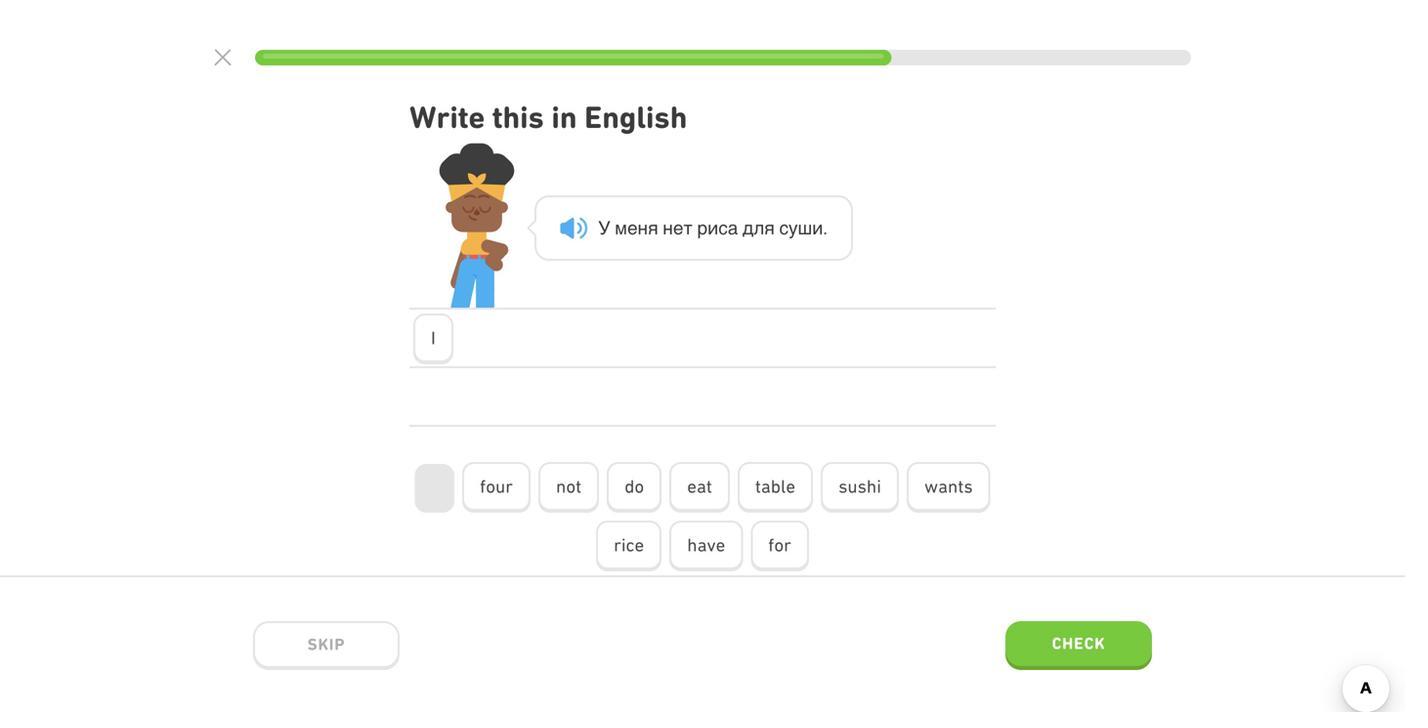 Task type: vqa. For each thing, say whether or not it's contained in the screenshot.
first о from the left
no



Task type: describe. For each thing, give the bounding box(es) containing it.
м
[[615, 218, 628, 239]]

ш
[[798, 218, 813, 239]]

not
[[556, 476, 582, 497]]

write
[[410, 99, 485, 135]]

м е н я
[[615, 218, 659, 239]]

sushi button
[[821, 462, 899, 513]]

1 я from the left
[[648, 218, 659, 239]]

wants
[[925, 476, 973, 497]]

check
[[1052, 634, 1106, 653]]

д
[[743, 218, 754, 239]]

in
[[552, 99, 577, 135]]

е for н
[[673, 218, 684, 239]]

2 с from the left
[[780, 218, 789, 239]]

1 и from the left
[[708, 218, 719, 239]]

this
[[493, 99, 544, 135]]

у
[[598, 218, 611, 239]]

write this in english
[[410, 99, 688, 135]]

у
[[789, 218, 798, 239]]

not button
[[539, 462, 599, 513]]

.
[[823, 218, 828, 239]]

sushi
[[839, 476, 882, 497]]



Task type: locate. For each thing, give the bounding box(es) containing it.
с right 'р'
[[719, 218, 728, 239]]

и right у
[[813, 218, 823, 239]]

и
[[708, 218, 719, 239], [813, 218, 823, 239]]

english
[[585, 99, 688, 135]]

е right у
[[628, 218, 638, 239]]

1 н from the left
[[638, 218, 648, 239]]

я left the н е т
[[648, 218, 659, 239]]

have
[[687, 535, 726, 556]]

р
[[698, 218, 708, 239]]

do
[[625, 476, 644, 497]]

i button
[[413, 314, 453, 365]]

я
[[648, 218, 659, 239], [765, 218, 775, 239]]

check button
[[1006, 622, 1153, 671]]

table button
[[738, 462, 813, 513]]

т
[[684, 218, 693, 239]]

н
[[638, 218, 648, 239], [663, 218, 673, 239]]

2 е from the left
[[673, 218, 684, 239]]

four button
[[463, 462, 531, 513]]

е
[[628, 218, 638, 239], [673, 218, 684, 239]]

1 е from the left
[[628, 218, 638, 239]]

for button
[[751, 521, 809, 572]]

skip
[[308, 635, 345, 654]]

с
[[719, 218, 728, 239], [780, 218, 789, 239]]

i
[[431, 328, 436, 349]]

с у ш и .
[[780, 218, 828, 239]]

а
[[728, 218, 738, 239]]

1 horizontal spatial е
[[673, 218, 684, 239]]

wants button
[[907, 462, 991, 513]]

rice
[[614, 535, 644, 556]]

с left the ш
[[780, 218, 789, 239]]

е left 'р'
[[673, 218, 684, 239]]

и left а
[[708, 218, 719, 239]]

2 н from the left
[[663, 218, 673, 239]]

1 horizontal spatial и
[[813, 218, 823, 239]]

я right д at the top of page
[[765, 218, 775, 239]]

progress bar
[[255, 50, 1192, 65]]

2 я from the left
[[765, 218, 775, 239]]

2 и from the left
[[813, 218, 823, 239]]

1 horizontal spatial я
[[765, 218, 775, 239]]

four
[[480, 476, 513, 497]]

do button
[[607, 462, 662, 513]]

0 horizontal spatial е
[[628, 218, 638, 239]]

л
[[754, 218, 765, 239]]

1 с from the left
[[719, 218, 728, 239]]

1 horizontal spatial н
[[663, 218, 673, 239]]

rice button
[[596, 521, 662, 572]]

н е т
[[663, 218, 693, 239]]

0 horizontal spatial н
[[638, 218, 648, 239]]

eat button
[[670, 462, 730, 513]]

е for м
[[628, 218, 638, 239]]

н right м
[[638, 218, 648, 239]]

skip button
[[253, 622, 400, 671]]

0 horizontal spatial я
[[648, 218, 659, 239]]

have button
[[670, 521, 743, 572]]

р и с а д л я
[[698, 218, 775, 239]]

1 horizontal spatial с
[[780, 218, 789, 239]]

н left т
[[663, 218, 673, 239]]

0 horizontal spatial с
[[719, 218, 728, 239]]

0 horizontal spatial и
[[708, 218, 719, 239]]

table
[[756, 476, 796, 497]]

eat
[[687, 476, 713, 497]]

for
[[769, 535, 792, 556]]



